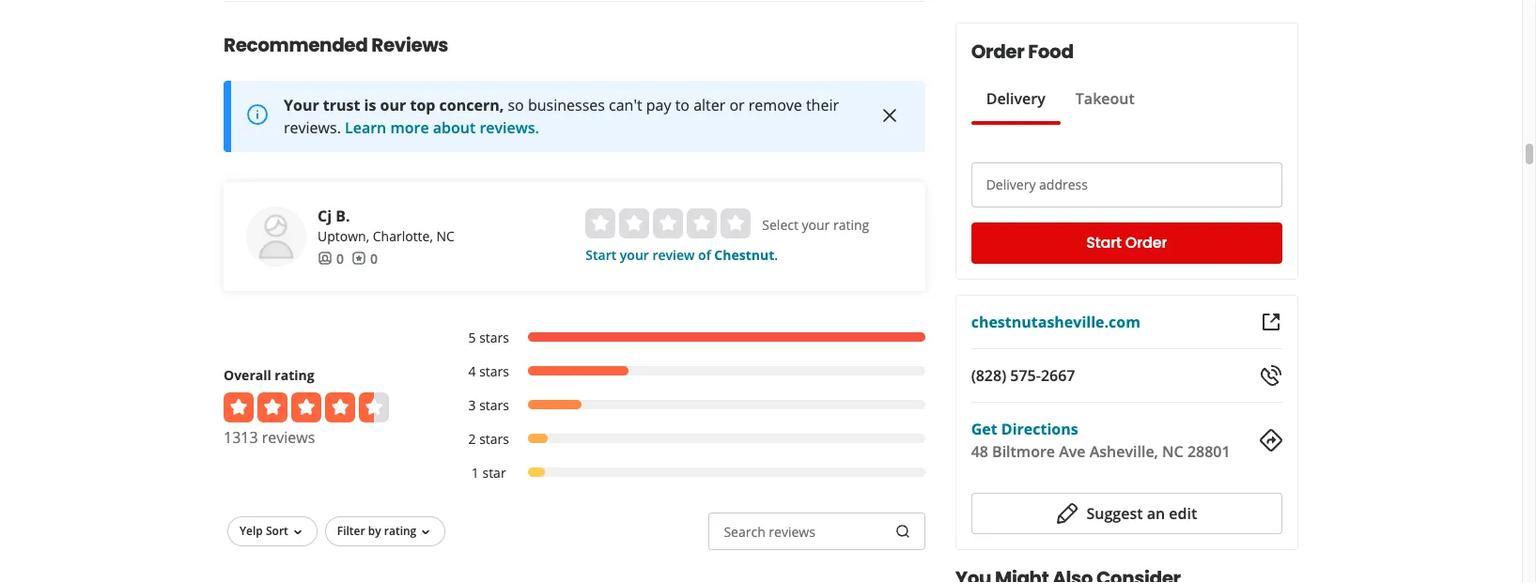 Task type: locate. For each thing, give the bounding box(es) containing it.
1 horizontal spatial start
[[1087, 233, 1122, 254]]

0 vertical spatial delivery
[[986, 88, 1046, 109]]

filter reviews by 4 stars rating element
[[449, 362, 925, 381]]

0 inside reviews element
[[370, 250, 378, 268]]

delivery address start order
[[986, 176, 1167, 254]]

0 horizontal spatial nc
[[436, 227, 455, 245]]

reviews
[[262, 427, 315, 448], [769, 523, 816, 541]]

top
[[410, 95, 435, 115]]

businesses
[[528, 95, 605, 115]]

1 delivery from the top
[[986, 88, 1046, 109]]

nc
[[436, 227, 455, 245], [1162, 442, 1184, 462]]

0 horizontal spatial your
[[620, 246, 649, 264]]

16 chevron down v2 image inside the yelp sort popup button
[[290, 525, 305, 540]]

1 vertical spatial your
[[620, 246, 649, 264]]

rating inside popup button
[[384, 523, 417, 539]]

start
[[1087, 233, 1122, 254], [586, 246, 617, 264]]

delivery tab panel
[[971, 125, 1150, 132]]

reviews right search
[[769, 523, 816, 541]]

None radio
[[687, 208, 717, 238]]

24 pencil v2 image
[[1057, 503, 1079, 525]]

(828)
[[971, 366, 1007, 386]]

delivery inside delivery address start order
[[986, 176, 1036, 194]]

by
[[368, 523, 381, 539]]

takeout
[[1076, 88, 1135, 109]]

select
[[762, 216, 799, 234]]

search image
[[895, 524, 910, 539]]

1 horizontal spatial reviews.
[[480, 117, 539, 138]]

your right select
[[802, 216, 830, 234]]

reviews. down the so
[[480, 117, 539, 138]]

0 horizontal spatial order
[[971, 39, 1025, 65]]

16 chevron down v2 image for yelp sort
[[290, 525, 305, 540]]

delivery inside tab list
[[986, 88, 1046, 109]]

remove
[[749, 95, 802, 115]]

order inside delivery address start order
[[1126, 233, 1167, 254]]

yelp
[[240, 523, 263, 539]]

recommended
[[224, 32, 368, 58]]

1 0 from the left
[[336, 250, 344, 268]]

start down address
[[1087, 233, 1122, 254]]

can't
[[609, 95, 642, 115]]

about
[[433, 117, 476, 138]]

your for start
[[620, 246, 649, 264]]

their
[[806, 95, 839, 115]]

1313
[[224, 427, 258, 448]]

reviews element
[[351, 250, 378, 268]]

filter reviews by 5 stars rating element
[[449, 329, 925, 347]]

rating right select
[[833, 216, 869, 234]]

nc right the charlotte,
[[436, 227, 455, 245]]

2 stars from the top
[[479, 362, 509, 380]]

so businesses can't pay to alter or remove their reviews.
[[284, 95, 839, 138]]

1 horizontal spatial 0
[[370, 250, 378, 268]]

rating right the by
[[384, 523, 417, 539]]

filter reviews by 3 stars rating element
[[449, 396, 925, 415]]

0 horizontal spatial reviews.
[[284, 117, 341, 138]]

1 horizontal spatial rating
[[384, 523, 417, 539]]

overall
[[224, 366, 271, 384]]

1 star
[[472, 464, 506, 482]]

1313 reviews
[[224, 427, 315, 448]]

1 horizontal spatial order
[[1126, 233, 1167, 254]]

your
[[802, 216, 830, 234], [620, 246, 649, 264]]

3 stars from the top
[[479, 396, 509, 414]]

start your review of chestnut .
[[586, 246, 778, 264]]

chestnut
[[715, 246, 775, 264]]

0 horizontal spatial rating
[[275, 366, 314, 384]]

your left review
[[620, 246, 649, 264]]

0 horizontal spatial start
[[586, 246, 617, 264]]

uptown,
[[318, 227, 369, 245]]

photo of cj b. image
[[246, 206, 306, 267]]

5
[[468, 329, 476, 346]]

1 horizontal spatial nc
[[1162, 442, 1184, 462]]

0 vertical spatial your
[[802, 216, 830, 234]]

rating up 4.5 star rating 'image' on the left bottom
[[275, 366, 314, 384]]

4
[[468, 362, 476, 380]]

1 vertical spatial order
[[1126, 233, 1167, 254]]

b.
[[336, 205, 350, 226]]

cj b. link
[[318, 205, 350, 226]]

get
[[971, 419, 998, 440]]

2 16 chevron down v2 image from the left
[[418, 525, 433, 540]]

4 stars from the top
[[479, 430, 509, 448]]

alter
[[694, 95, 726, 115]]

reviews. inside the so businesses can't pay to alter or remove their reviews.
[[284, 117, 341, 138]]

0 vertical spatial order
[[971, 39, 1025, 65]]

1 stars from the top
[[479, 329, 509, 346]]

edit
[[1169, 504, 1197, 524]]

1 horizontal spatial reviews
[[769, 523, 816, 541]]

learn more about reviews.
[[345, 117, 539, 138]]

start left review
[[586, 246, 617, 264]]

1 vertical spatial reviews
[[769, 523, 816, 541]]

1 vertical spatial nc
[[1162, 442, 1184, 462]]

info alert
[[224, 81, 925, 152]]

2
[[468, 430, 476, 448]]

reviews down 4.5 star rating 'image' on the left bottom
[[262, 427, 315, 448]]

2 horizontal spatial rating
[[833, 216, 869, 234]]

None radio
[[586, 208, 616, 238], [620, 208, 650, 238], [653, 208, 683, 238], [721, 208, 751, 238], [586, 208, 616, 238], [620, 208, 650, 238], [653, 208, 683, 238], [721, 208, 751, 238]]

delivery
[[986, 88, 1046, 109], [986, 176, 1036, 194]]

rating
[[833, 216, 869, 234], [275, 366, 314, 384], [384, 523, 417, 539]]

reviews. down your
[[284, 117, 341, 138]]

nc left '28801'
[[1162, 442, 1184, 462]]

suggest an edit
[[1087, 504, 1197, 524]]

sort
[[266, 523, 288, 539]]

1 horizontal spatial 16 chevron down v2 image
[[418, 525, 433, 540]]

delivery for delivery address start order
[[986, 176, 1036, 194]]

is
[[364, 95, 376, 115]]

0 right 16 review v2 image
[[370, 250, 378, 268]]

stars right the '2' at left bottom
[[479, 430, 509, 448]]

2 stars
[[468, 430, 509, 448]]

delivery down order food
[[986, 88, 1046, 109]]

16 chevron down v2 image
[[290, 525, 305, 540], [418, 525, 433, 540]]

0
[[336, 250, 344, 268], [370, 250, 378, 268]]

2 vertical spatial rating
[[384, 523, 417, 539]]

0 horizontal spatial 0
[[336, 250, 344, 268]]

chestnutasheville.com
[[971, 312, 1141, 333]]

stars right 4
[[479, 362, 509, 380]]

order food
[[971, 39, 1074, 65]]

directions
[[1002, 419, 1078, 440]]

filter reviews by 2 stars rating element
[[449, 430, 925, 449]]

  text field
[[709, 513, 925, 550]]

1 vertical spatial delivery
[[986, 176, 1036, 194]]

1 reviews. from the left
[[284, 117, 341, 138]]

none radio inside recommended reviews element
[[687, 208, 717, 238]]

filter by rating
[[337, 523, 417, 539]]

stars for 2 stars
[[479, 430, 509, 448]]

suggest
[[1087, 504, 1143, 524]]

16 chevron down v2 image right filter by rating
[[418, 525, 433, 540]]

  text field inside recommended reviews element
[[709, 513, 925, 550]]

delivery left address
[[986, 176, 1036, 194]]

0 horizontal spatial 16 chevron down v2 image
[[290, 525, 305, 540]]

1
[[472, 464, 479, 482]]

16 chevron down v2 image inside the 'filter by rating' popup button
[[418, 525, 433, 540]]

0 for reviews element
[[370, 250, 378, 268]]

an
[[1147, 504, 1165, 524]]

pay
[[646, 95, 671, 115]]

start inside recommended reviews element
[[586, 246, 617, 264]]

more
[[390, 117, 429, 138]]

stars for 5 stars
[[479, 329, 509, 346]]

stars
[[479, 329, 509, 346], [479, 362, 509, 380], [479, 396, 509, 414], [479, 430, 509, 448]]

reviews.
[[284, 117, 341, 138], [480, 117, 539, 138]]

tab list
[[971, 87, 1150, 125]]

rating for filter by rating
[[384, 523, 417, 539]]

2 delivery from the top
[[986, 176, 1036, 194]]

0 inside friends element
[[336, 250, 344, 268]]

cj
[[318, 205, 332, 226]]

28801
[[1188, 442, 1231, 462]]

order
[[971, 39, 1025, 65], [1126, 233, 1167, 254]]

recommended reviews
[[224, 32, 448, 58]]

cj b. uptown, charlotte, nc
[[318, 205, 455, 245]]

2 0 from the left
[[370, 250, 378, 268]]

1 horizontal spatial your
[[802, 216, 830, 234]]

1 16 chevron down v2 image from the left
[[290, 525, 305, 540]]

filter by rating button
[[325, 517, 446, 547]]

0 vertical spatial rating
[[833, 216, 869, 234]]

0 right 16 friends v2 "image"
[[336, 250, 344, 268]]

recommended reviews element
[[164, 1, 985, 583]]

concern,
[[439, 95, 504, 115]]

4.5 star rating image
[[224, 392, 389, 423]]

overall rating
[[224, 366, 314, 384]]

your for select
[[802, 216, 830, 234]]

learn more about reviews. link
[[345, 117, 539, 138]]

24 external link v2 image
[[1260, 311, 1283, 334]]

0 horizontal spatial reviews
[[262, 427, 315, 448]]

16 chevron down v2 image right the sort
[[290, 525, 305, 540]]

16 review v2 image
[[351, 251, 366, 266]]

filter reviews by 1 star rating element
[[449, 464, 925, 483]]

stars right 5
[[479, 329, 509, 346]]

stars right 3
[[479, 396, 509, 414]]

0 vertical spatial nc
[[436, 227, 455, 245]]

3 stars
[[468, 396, 509, 414]]

0 vertical spatial reviews
[[262, 427, 315, 448]]



Task type: vqa. For each thing, say whether or not it's contained in the screenshot.
little
no



Task type: describe. For each thing, give the bounding box(es) containing it.
biltmore
[[992, 442, 1055, 462]]

suggest an edit button
[[971, 493, 1283, 535]]

food
[[1028, 39, 1074, 65]]

reviews for search reviews
[[769, 523, 816, 541]]

(no rating) image
[[586, 208, 751, 238]]

search reviews
[[724, 523, 816, 541]]

4 stars
[[468, 362, 509, 380]]

ave
[[1059, 442, 1086, 462]]

filter
[[337, 523, 365, 539]]

so
[[508, 95, 524, 115]]

rating element
[[586, 208, 751, 238]]

get directions 48 biltmore ave asheville, nc 28801
[[971, 419, 1231, 462]]

address
[[1039, 176, 1088, 194]]

reviews
[[371, 32, 448, 58]]

16 friends v2 image
[[318, 251, 333, 266]]

1 vertical spatial rating
[[275, 366, 314, 384]]

tab list containing delivery
[[971, 87, 1150, 125]]

our
[[380, 95, 406, 115]]

0 for friends element on the left of page
[[336, 250, 344, 268]]

16 chevron down v2 image for filter by rating
[[418, 525, 433, 540]]

24 directions v2 image
[[1260, 429, 1283, 452]]

575-
[[1011, 366, 1041, 386]]

24 info v2 image
[[246, 104, 269, 126]]

chestnutasheville.com link
[[971, 312, 1141, 333]]

asheville,
[[1090, 442, 1159, 462]]

nc inside 'get directions 48 biltmore ave asheville, nc 28801'
[[1162, 442, 1184, 462]]

charlotte,
[[373, 227, 433, 245]]

to
[[675, 95, 690, 115]]

5 stars
[[468, 329, 509, 346]]

your trust is our top concern,
[[284, 95, 504, 115]]

2667
[[1041, 366, 1075, 386]]

.
[[775, 246, 778, 264]]

get directions link
[[971, 419, 1078, 440]]

2 reviews. from the left
[[480, 117, 539, 138]]

or
[[730, 95, 745, 115]]

stars for 4 stars
[[479, 362, 509, 380]]

3
[[468, 396, 476, 414]]

select your rating
[[762, 216, 869, 234]]

start inside delivery address start order
[[1087, 233, 1122, 254]]

trust
[[323, 95, 360, 115]]

yelp sort
[[240, 523, 288, 539]]

star
[[483, 464, 506, 482]]

reviews for 1313 reviews
[[262, 427, 315, 448]]

start order button
[[971, 223, 1283, 264]]

stars for 3 stars
[[479, 396, 509, 414]]

learn
[[345, 117, 386, 138]]

close image
[[878, 104, 901, 127]]

search
[[724, 523, 766, 541]]

your
[[284, 95, 319, 115]]

of
[[698, 246, 711, 264]]

nc inside the cj b. uptown, charlotte, nc
[[436, 227, 455, 245]]

rating for select your rating
[[833, 216, 869, 234]]

friends element
[[318, 250, 344, 268]]

review
[[653, 246, 695, 264]]

yelp sort button
[[227, 517, 317, 547]]

48
[[971, 442, 988, 462]]

(828) 575-2667
[[971, 366, 1075, 386]]

24 phone v2 image
[[1260, 365, 1283, 387]]

delivery for delivery
[[986, 88, 1046, 109]]



